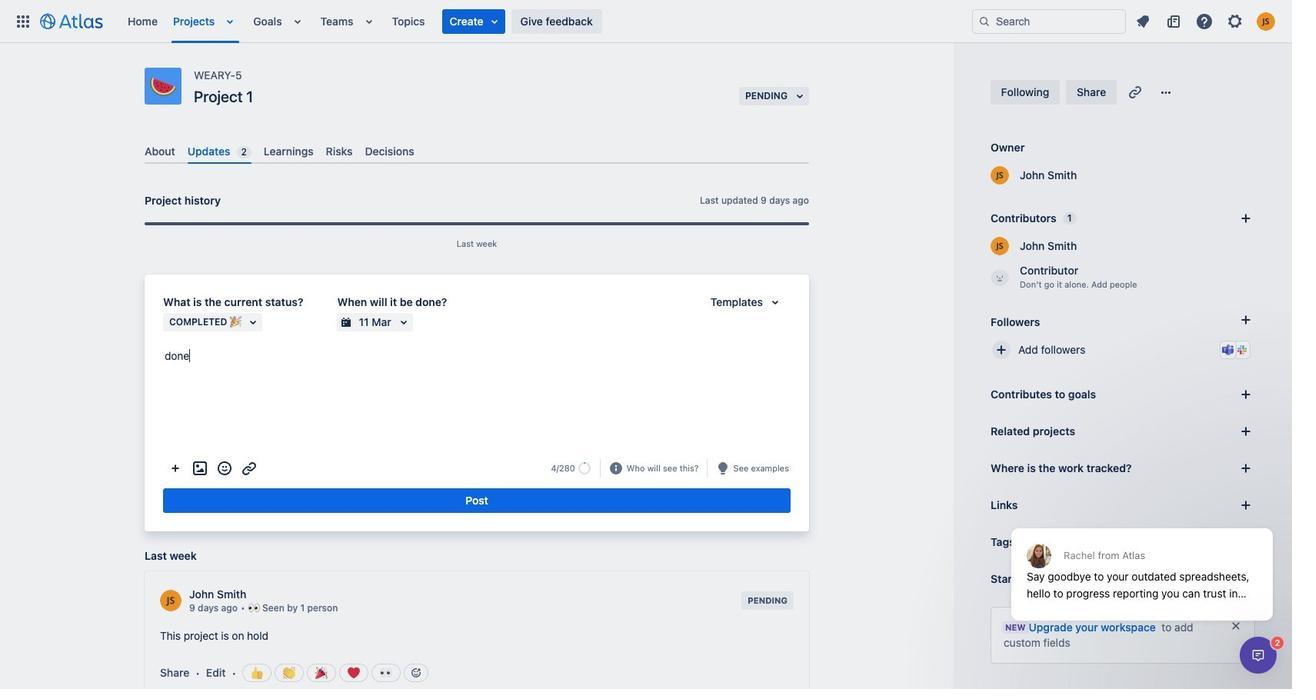 Task type: vqa. For each thing, say whether or not it's contained in the screenshot.
townsquare icon to the bottom
no



Task type: describe. For each thing, give the bounding box(es) containing it.
slack logo showing nan channels are connected to this project image
[[1236, 344, 1249, 356]]

Main content area, start typing to enter text. text field
[[163, 347, 791, 371]]

more actions image
[[166, 459, 185, 478]]

1 horizontal spatial list
[[1129, 9, 1283, 33]]

insert link image
[[240, 459, 259, 478]]

msteams logo showing  channels are connected to this project image
[[1223, 344, 1235, 356]]

:eyes: image
[[380, 667, 393, 680]]

top element
[[9, 0, 973, 43]]

add a follower image
[[1237, 311, 1256, 329]]

0 horizontal spatial list
[[120, 0, 973, 43]]



Task type: locate. For each thing, give the bounding box(es) containing it.
add follower image
[[993, 341, 1011, 359]]

insert emoji image
[[215, 459, 234, 478]]

close banner image
[[1230, 620, 1243, 632]]

0 vertical spatial dialog
[[1004, 491, 1281, 632]]

:thumbsup: image
[[251, 667, 263, 680], [251, 667, 263, 680]]

list item inside top element
[[442, 9, 505, 33]]

:tada: image
[[316, 667, 328, 680], [316, 667, 328, 680]]

banner
[[0, 0, 1293, 43]]

None search field
[[973, 9, 1126, 33]]

:clap: image
[[283, 667, 296, 680]]

:heart: image
[[348, 667, 360, 680], [348, 667, 360, 680]]

list
[[120, 0, 973, 43], [1129, 9, 1283, 33]]

:eyes: image
[[380, 667, 393, 680]]

1 vertical spatial dialog
[[1240, 637, 1277, 674]]

add files, videos, or images image
[[191, 459, 209, 478]]

tab list
[[138, 138, 816, 164]]

list item
[[221, 0, 243, 43], [288, 0, 310, 43], [360, 0, 381, 43], [442, 9, 505, 33]]

:clap: image
[[283, 667, 296, 680]]

search image
[[979, 15, 991, 27]]

Search field
[[973, 9, 1126, 33]]

dialog
[[1004, 491, 1281, 632], [1240, 637, 1277, 674]]

help image
[[1196, 12, 1214, 30]]



